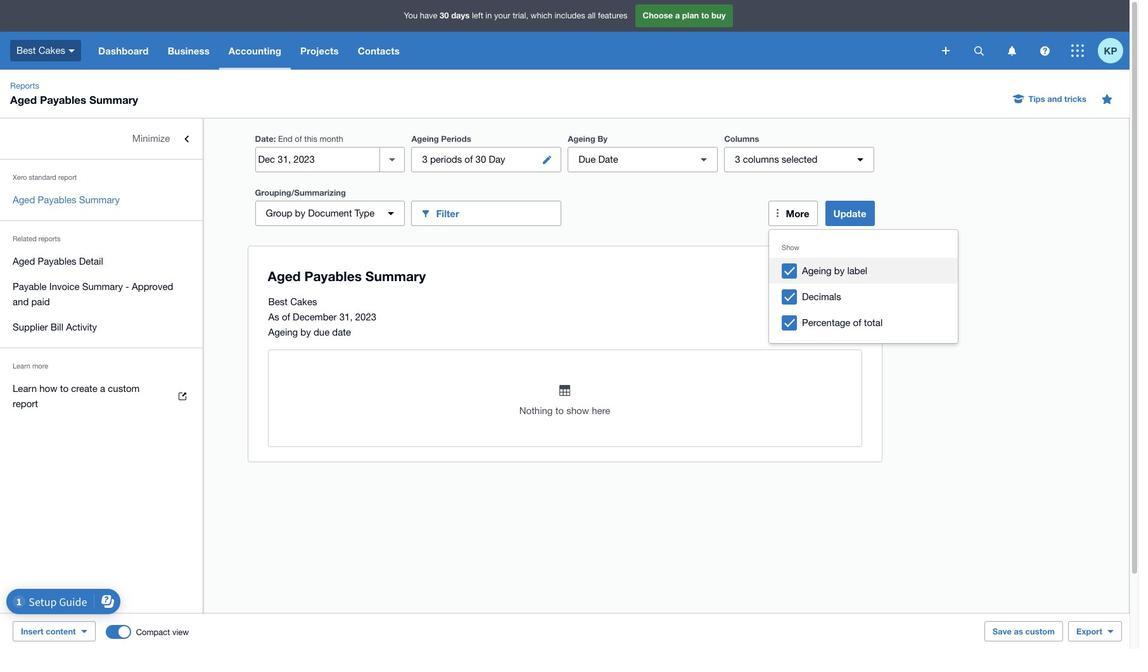 Task type: describe. For each thing, give the bounding box(es) containing it.
december
[[293, 312, 337, 323]]

a inside learn how to create a custom report
[[100, 384, 105, 394]]

selected
[[782, 154, 818, 165]]

business
[[168, 45, 210, 56]]

you have 30 days left in your trial, which includes all features
[[404, 10, 628, 20]]

minimize
[[132, 133, 170, 144]]

kp
[[1105, 45, 1118, 56]]

ageing for ageing periods
[[412, 134, 439, 144]]

columns
[[744, 154, 780, 165]]

2 horizontal spatial to
[[702, 10, 710, 20]]

date inside popup button
[[599, 154, 619, 165]]

by
[[598, 134, 608, 144]]

2023
[[356, 312, 377, 323]]

group
[[266, 208, 293, 219]]

:
[[274, 134, 276, 144]]

tips
[[1029, 94, 1046, 104]]

contacts
[[358, 45, 400, 56]]

reports link
[[5, 80, 44, 93]]

ageing by
[[568, 134, 608, 144]]

decimals button
[[770, 284, 959, 310]]

by for group
[[295, 208, 306, 219]]

dashboard
[[98, 45, 149, 56]]

percentage
[[803, 318, 851, 328]]

0 horizontal spatial 30
[[440, 10, 449, 20]]

cakes for best cakes as of december 31, 2023 ageing by due date
[[291, 297, 317, 308]]

and inside button
[[1048, 94, 1063, 104]]

learn for learn how to create a custom report
[[13, 384, 37, 394]]

view
[[172, 628, 189, 638]]

1 horizontal spatial report
[[58, 174, 77, 181]]

aged inside reports aged payables summary
[[10, 93, 37, 107]]

list of convenience dates image
[[380, 147, 405, 172]]

ageing by label
[[803, 266, 868, 276]]

payables inside reports aged payables summary
[[40, 93, 86, 107]]

group containing ageing by label
[[770, 230, 959, 344]]

update button
[[826, 201, 875, 226]]

how
[[39, 384, 57, 394]]

ageing for ageing by label
[[803, 266, 832, 276]]

create
[[71, 384, 98, 394]]

paid
[[31, 297, 50, 308]]

aged for aged payables detail
[[13, 256, 35, 267]]

summary for invoice
[[82, 282, 123, 292]]

filter
[[436, 208, 460, 219]]

best for best cakes as of december 31, 2023 ageing by due date
[[269, 297, 288, 308]]

choose
[[643, 10, 673, 20]]

0 vertical spatial date
[[255, 134, 274, 144]]

your
[[495, 11, 511, 20]]

31,
[[340, 312, 353, 323]]

and inside payable invoice summary - approved and paid
[[13, 297, 29, 308]]

invoice
[[49, 282, 80, 292]]

features
[[598, 11, 628, 20]]

projects button
[[291, 32, 349, 70]]

insert
[[21, 627, 44, 637]]

month
[[320, 134, 343, 144]]

cakes for best cakes
[[38, 45, 65, 56]]

as
[[1015, 627, 1024, 637]]

aged payables summary link
[[0, 188, 203, 213]]

-
[[126, 282, 129, 292]]

of inside 'date : end of this month'
[[295, 134, 302, 144]]

summary for payables
[[79, 195, 120, 205]]

reports aged payables summary
[[10, 81, 138, 107]]

you
[[404, 11, 418, 20]]

as
[[269, 312, 279, 323]]

best cakes
[[16, 45, 65, 56]]

3 periods of 30 day
[[423, 154, 506, 165]]

export
[[1077, 627, 1103, 637]]

which
[[531, 11, 553, 20]]

due
[[579, 154, 596, 165]]

summary inside reports aged payables summary
[[89, 93, 138, 107]]

tricks
[[1065, 94, 1087, 104]]

3 for 3 columns selected
[[736, 154, 741, 165]]

aged payables summary
[[13, 195, 120, 205]]

export button
[[1069, 622, 1123, 642]]

plan
[[683, 10, 700, 20]]

standard
[[29, 174, 56, 181]]

buy
[[712, 10, 726, 20]]

ageing by label button
[[770, 258, 959, 284]]

total
[[865, 318, 883, 328]]

insert content button
[[13, 622, 96, 642]]

contacts button
[[349, 32, 410, 70]]

minimize button
[[0, 126, 203, 152]]

svg image inside best cakes popup button
[[68, 49, 75, 52]]

decimals
[[803, 292, 842, 302]]

list box containing ageing by label
[[770, 230, 959, 344]]

date
[[332, 327, 351, 338]]

detail
[[79, 256, 103, 267]]

by inside "best cakes as of december 31, 2023 ageing by due date"
[[301, 327, 311, 338]]

nothing to show here
[[520, 406, 611, 417]]

business button
[[158, 32, 219, 70]]

this
[[305, 134, 318, 144]]

ageing for ageing by
[[568, 134, 596, 144]]

tips and tricks button
[[1007, 89, 1095, 109]]

learn more
[[13, 363, 48, 370]]

of inside "button"
[[854, 318, 862, 328]]

tips and tricks
[[1029, 94, 1087, 104]]

show
[[782, 244, 800, 252]]

save as custom
[[993, 627, 1056, 637]]

accounting button
[[219, 32, 291, 70]]

3 periods of 30 day button
[[412, 147, 562, 172]]

due date
[[579, 154, 619, 165]]

1 horizontal spatial a
[[676, 10, 680, 20]]



Task type: vqa. For each thing, say whether or not it's contained in the screenshot.
right svg icon
yes



Task type: locate. For each thing, give the bounding box(es) containing it.
30
[[440, 10, 449, 20], [476, 154, 486, 165]]

learn inside learn how to create a custom report
[[13, 384, 37, 394]]

type
[[355, 208, 375, 219]]

Report title field
[[265, 262, 857, 292]]

1 horizontal spatial to
[[556, 406, 564, 417]]

update
[[834, 208, 867, 219]]

2 vertical spatial by
[[301, 327, 311, 338]]

1 vertical spatial a
[[100, 384, 105, 394]]

due
[[314, 327, 330, 338]]

0 vertical spatial to
[[702, 10, 710, 20]]

cakes up reports
[[38, 45, 65, 56]]

30 inside button
[[476, 154, 486, 165]]

xero standard report
[[13, 174, 77, 181]]

date left end
[[255, 134, 274, 144]]

0 vertical spatial and
[[1048, 94, 1063, 104]]

document
[[308, 208, 352, 219]]

svg image
[[1008, 46, 1017, 55], [68, 49, 75, 52]]

banner
[[0, 0, 1130, 70]]

due date button
[[568, 147, 718, 172]]

payable
[[13, 282, 47, 292]]

custom right as
[[1026, 627, 1056, 637]]

aged down reports link
[[10, 93, 37, 107]]

more button
[[769, 201, 818, 226]]

ageing up decimals
[[803, 266, 832, 276]]

payables down xero standard report
[[38, 195, 76, 205]]

percentage of total button
[[770, 310, 959, 336]]

best cakes button
[[0, 32, 89, 70]]

report down learn more
[[13, 399, 38, 410]]

label
[[848, 266, 868, 276]]

1 vertical spatial to
[[60, 384, 69, 394]]

to inside learn how to create a custom report
[[60, 384, 69, 394]]

0 horizontal spatial best
[[16, 45, 36, 56]]

grouping/summarizing
[[255, 188, 346, 198]]

ageing left by
[[568, 134, 596, 144]]

of
[[295, 134, 302, 144], [465, 154, 473, 165], [282, 312, 290, 323], [854, 318, 862, 328]]

1 horizontal spatial custom
[[1026, 627, 1056, 637]]

svg image
[[1072, 44, 1085, 57], [975, 46, 984, 55], [1041, 46, 1050, 55], [943, 47, 950, 55]]

1 vertical spatial date
[[599, 154, 619, 165]]

related reports
[[13, 235, 61, 243]]

cakes inside popup button
[[38, 45, 65, 56]]

1 horizontal spatial svg image
[[1008, 46, 1017, 55]]

3 down columns
[[736, 154, 741, 165]]

by left label
[[835, 266, 845, 276]]

1 horizontal spatial best
[[269, 297, 288, 308]]

report up aged payables summary on the left of the page
[[58, 174, 77, 181]]

1 vertical spatial learn
[[13, 384, 37, 394]]

best
[[16, 45, 36, 56], [269, 297, 288, 308]]

report inside learn how to create a custom report
[[13, 399, 38, 410]]

includes
[[555, 11, 586, 20]]

3
[[423, 154, 428, 165], [736, 154, 741, 165]]

payables
[[40, 93, 86, 107], [38, 195, 76, 205], [38, 256, 76, 267]]

by inside button
[[835, 266, 845, 276]]

nothing
[[520, 406, 553, 417]]

learn how to create a custom report
[[13, 384, 140, 410]]

ageing down as
[[269, 327, 298, 338]]

1 vertical spatial payables
[[38, 195, 76, 205]]

0 horizontal spatial custom
[[108, 384, 140, 394]]

payable invoice summary - approved and paid link
[[0, 275, 203, 315]]

best up as
[[269, 297, 288, 308]]

1 vertical spatial custom
[[1026, 627, 1056, 637]]

here
[[592, 406, 611, 417]]

summary left -
[[82, 282, 123, 292]]

insert content
[[21, 627, 76, 637]]

show
[[567, 406, 590, 417]]

payables for detail
[[38, 256, 76, 267]]

a right create in the bottom left of the page
[[100, 384, 105, 394]]

a left plan
[[676, 10, 680, 20]]

filter button
[[412, 201, 562, 226]]

reports
[[39, 235, 61, 243]]

supplier bill activity
[[13, 322, 97, 333]]

a
[[676, 10, 680, 20], [100, 384, 105, 394]]

1 horizontal spatial and
[[1048, 94, 1063, 104]]

to left show
[[556, 406, 564, 417]]

1 3 from the left
[[423, 154, 428, 165]]

periods
[[441, 134, 472, 144]]

related
[[13, 235, 37, 243]]

save
[[993, 627, 1013, 637]]

ageing inside "best cakes as of december 31, 2023 ageing by due date"
[[269, 327, 298, 338]]

kp button
[[1099, 32, 1130, 70]]

0 vertical spatial payables
[[40, 93, 86, 107]]

periods
[[430, 154, 462, 165]]

by inside popup button
[[295, 208, 306, 219]]

of inside button
[[465, 154, 473, 165]]

2 vertical spatial to
[[556, 406, 564, 417]]

group
[[770, 230, 959, 344]]

custom
[[108, 384, 140, 394], [1026, 627, 1056, 637]]

summary down minimize "button"
[[79, 195, 120, 205]]

date right the due in the right of the page
[[599, 154, 619, 165]]

in
[[486, 11, 492, 20]]

summary up minimize "button"
[[89, 93, 138, 107]]

bill
[[51, 322, 63, 333]]

by down grouping/summarizing
[[295, 208, 306, 219]]

learn how to create a custom report link
[[0, 377, 203, 417]]

dashboard link
[[89, 32, 158, 70]]

ageing inside button
[[803, 266, 832, 276]]

columns
[[725, 134, 760, 144]]

cakes up december
[[291, 297, 317, 308]]

1 vertical spatial report
[[13, 399, 38, 410]]

group by document type
[[266, 208, 375, 219]]

of inside "best cakes as of december 31, 2023 ageing by due date"
[[282, 312, 290, 323]]

custom right create in the bottom left of the page
[[108, 384, 140, 394]]

0 horizontal spatial svg image
[[68, 49, 75, 52]]

Select end date field
[[256, 148, 380, 172]]

0 vertical spatial report
[[58, 174, 77, 181]]

0 horizontal spatial date
[[255, 134, 274, 144]]

ageing periods
[[412, 134, 472, 144]]

1 vertical spatial by
[[835, 266, 845, 276]]

cakes inside "best cakes as of december 31, 2023 ageing by due date"
[[291, 297, 317, 308]]

svg image right best cakes
[[68, 49, 75, 52]]

learn
[[13, 363, 30, 370], [13, 384, 37, 394]]

approved
[[132, 282, 173, 292]]

end
[[278, 134, 293, 144]]

0 horizontal spatial to
[[60, 384, 69, 394]]

0 vertical spatial a
[[676, 10, 680, 20]]

0 vertical spatial by
[[295, 208, 306, 219]]

0 vertical spatial custom
[[108, 384, 140, 394]]

to right how
[[60, 384, 69, 394]]

best for best cakes
[[16, 45, 36, 56]]

trial,
[[513, 11, 529, 20]]

1 horizontal spatial date
[[599, 154, 619, 165]]

0 horizontal spatial and
[[13, 297, 29, 308]]

0 vertical spatial 30
[[440, 10, 449, 20]]

svg image up tips and tricks button
[[1008, 46, 1017, 55]]

date : end of this month
[[255, 134, 343, 144]]

best inside "best cakes as of december 31, 2023 ageing by due date"
[[269, 297, 288, 308]]

2 learn from the top
[[13, 384, 37, 394]]

1 vertical spatial summary
[[79, 195, 120, 205]]

1 horizontal spatial 3
[[736, 154, 741, 165]]

0 vertical spatial learn
[[13, 363, 30, 370]]

left
[[472, 11, 484, 20]]

1 vertical spatial cakes
[[291, 297, 317, 308]]

to left buy
[[702, 10, 710, 20]]

of left total
[[854, 318, 862, 328]]

custom inside learn how to create a custom report
[[108, 384, 140, 394]]

3 for 3 periods of 30 day
[[423, 154, 428, 165]]

projects
[[301, 45, 339, 56]]

group by document type button
[[255, 201, 405, 226]]

by for ageing
[[835, 266, 845, 276]]

payables for summary
[[38, 195, 76, 205]]

xero
[[13, 174, 27, 181]]

ageing up periods
[[412, 134, 439, 144]]

compact
[[136, 628, 170, 638]]

summary
[[89, 93, 138, 107], [79, 195, 120, 205], [82, 282, 123, 292]]

0 horizontal spatial 3
[[423, 154, 428, 165]]

choose a plan to buy
[[643, 10, 726, 20]]

aged payables detail link
[[0, 249, 203, 275]]

of right as
[[282, 312, 290, 323]]

payables down "reports"
[[38, 256, 76, 267]]

2 3 from the left
[[736, 154, 741, 165]]

of right periods
[[465, 154, 473, 165]]

best up reports
[[16, 45, 36, 56]]

learn down learn more
[[13, 384, 37, 394]]

cakes
[[38, 45, 65, 56], [291, 297, 317, 308]]

1 vertical spatial aged
[[13, 195, 35, 205]]

compact view
[[136, 628, 189, 638]]

30 left day
[[476, 154, 486, 165]]

remove from favorites image
[[1095, 86, 1120, 112]]

1 vertical spatial and
[[13, 297, 29, 308]]

banner containing kp
[[0, 0, 1130, 70]]

0 horizontal spatial a
[[100, 384, 105, 394]]

summary inside payable invoice summary - approved and paid
[[82, 282, 123, 292]]

0 vertical spatial best
[[16, 45, 36, 56]]

learn left "more"
[[13, 363, 30, 370]]

all
[[588, 11, 596, 20]]

supplier bill activity link
[[0, 315, 203, 340]]

3 inside button
[[423, 154, 428, 165]]

aged down xero
[[13, 195, 35, 205]]

0 vertical spatial summary
[[89, 93, 138, 107]]

2 vertical spatial summary
[[82, 282, 123, 292]]

1 horizontal spatial cakes
[[291, 297, 317, 308]]

aged down the related
[[13, 256, 35, 267]]

0 horizontal spatial cakes
[[38, 45, 65, 56]]

2 vertical spatial payables
[[38, 256, 76, 267]]

1 vertical spatial 30
[[476, 154, 486, 165]]

3 left periods
[[423, 154, 428, 165]]

list box
[[770, 230, 959, 344]]

days
[[452, 10, 470, 20]]

0 vertical spatial cakes
[[38, 45, 65, 56]]

aged payables detail
[[13, 256, 103, 267]]

1 horizontal spatial 30
[[476, 154, 486, 165]]

by left due
[[301, 327, 311, 338]]

and down payable
[[13, 297, 29, 308]]

best inside popup button
[[16, 45, 36, 56]]

learn for learn more
[[13, 363, 30, 370]]

1 learn from the top
[[13, 363, 30, 370]]

payables down reports link
[[40, 93, 86, 107]]

0 vertical spatial aged
[[10, 93, 37, 107]]

1 vertical spatial best
[[269, 297, 288, 308]]

have
[[420, 11, 438, 20]]

aged for aged payables summary
[[13, 195, 35, 205]]

more
[[32, 363, 48, 370]]

0 horizontal spatial report
[[13, 399, 38, 410]]

and right tips on the right top of page
[[1048, 94, 1063, 104]]

2 vertical spatial aged
[[13, 256, 35, 267]]

of left this
[[295, 134, 302, 144]]

percentage of total
[[803, 318, 883, 328]]

30 right have
[[440, 10, 449, 20]]

day
[[489, 154, 506, 165]]

custom inside button
[[1026, 627, 1056, 637]]

more
[[787, 208, 810, 219]]



